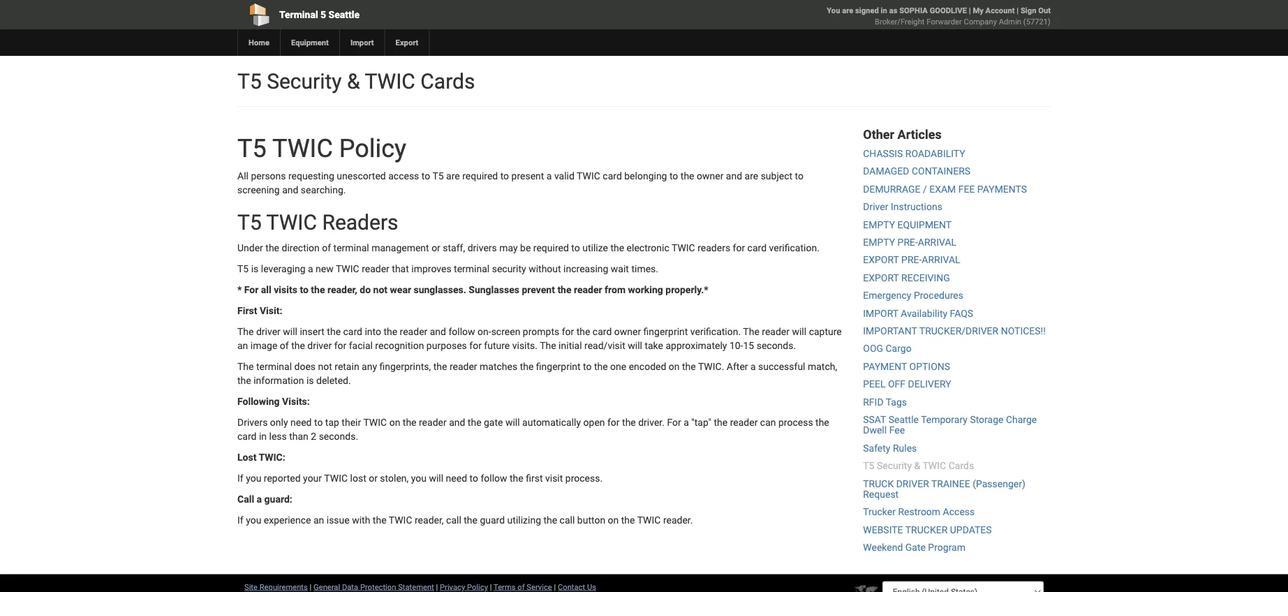 Task type: locate. For each thing, give the bounding box(es) containing it.
2 vertical spatial on
[[608, 515, 619, 526]]

of right terms
[[518, 582, 525, 591]]

card inside drivers only need to tap their twic on the reader and the gate will automatically open for the driver. for a "tap" the reader can process the card in less than 2 seconds.
[[237, 431, 257, 442]]

card up facial
[[343, 326, 362, 338]]

or right lost
[[369, 473, 378, 484]]

in inside drivers only need to tap their twic on the reader and the gate will automatically open for the driver. for a "tap" the reader can process the card in less than 2 seconds.
[[259, 431, 267, 442]]

1 vertical spatial empty
[[863, 237, 895, 248]]

cards up trainee
[[949, 460, 974, 472]]

if for if you reported your twic lost or stolen, you will need to follow the first visit process.
[[237, 473, 243, 484]]

1 if from the top
[[237, 473, 243, 484]]

0 horizontal spatial policy
[[339, 134, 406, 163]]

0 horizontal spatial verification.
[[690, 326, 741, 338]]

0 vertical spatial in
[[881, 6, 887, 15]]

2 if from the top
[[237, 515, 243, 526]]

on for guard
[[608, 515, 619, 526]]

the right "tap"
[[714, 417, 728, 428]]

that
[[392, 263, 409, 275]]

you for twic
[[246, 473, 261, 484]]

arrival up receiving
[[922, 254, 960, 266]]

for down on-
[[469, 340, 482, 352]]

safety rules link
[[863, 442, 917, 454]]

seconds. inside drivers only need to tap their twic on the reader and the gate will automatically open for the driver. for a "tap" the reader can process the card in less than 2 seconds.
[[319, 431, 358, 442]]

1 horizontal spatial verification.
[[769, 242, 820, 254]]

export
[[396, 38, 418, 47]]

visit:
[[260, 305, 282, 317]]

and inside drivers only need to tap their twic on the reader and the gate will automatically open for the driver. for a "tap" the reader can process the card in less than 2 seconds.
[[449, 417, 465, 428]]

trucker
[[905, 524, 948, 536]]

need up if you experience an issue with the twic reader, call the guard utilizing the call button on the twic reader. in the bottom of the page
[[446, 473, 467, 484]]

0 horizontal spatial required
[[462, 170, 498, 182]]

twic
[[365, 69, 415, 94], [272, 134, 333, 163], [577, 170, 600, 182], [266, 210, 317, 235], [672, 242, 695, 254], [336, 263, 359, 275], [363, 417, 387, 428], [923, 460, 946, 472], [324, 473, 348, 484], [389, 515, 412, 526], [637, 515, 661, 526]]

recognition
[[375, 340, 424, 352]]

1 horizontal spatial cards
[[949, 460, 974, 472]]

0 vertical spatial need
[[290, 417, 312, 428]]

if for if you experience an issue with the twic reader, call the guard utilizing the call button on the twic reader.
[[237, 515, 243, 526]]

screening
[[237, 184, 280, 196]]

required inside 'all persons requesting unescorted access to t5 are required to present a valid twic card belonging to the owner and are subject to screening and searching.'
[[462, 170, 498, 182]]

seconds. inside the driver will insert the card into the reader and follow on-screen prompts for the card owner fingerprint verification. the reader will capture an image of the driver for facial recognition purposes for future visits. the initial read/visit will take approximately 10-15 seconds.
[[757, 340, 796, 352]]

availability
[[901, 307, 947, 319]]

of right image
[[280, 340, 289, 352]]

1 vertical spatial not
[[318, 361, 332, 373]]

or for stolen,
[[369, 473, 378, 484]]

terminal
[[333, 242, 369, 254], [454, 263, 490, 275], [256, 361, 292, 373]]

payment
[[863, 361, 907, 372]]

0 horizontal spatial or
[[369, 473, 378, 484]]

policy up unescorted at the top left of the page
[[339, 134, 406, 163]]

the
[[237, 326, 254, 338], [743, 326, 759, 338], [540, 340, 556, 352], [237, 361, 254, 373]]

0 vertical spatial or
[[432, 242, 440, 254]]

2 horizontal spatial are
[[842, 6, 853, 15]]

t5 right access
[[432, 170, 444, 182]]

utilizing
[[507, 515, 541, 526]]

1 empty from the top
[[863, 219, 895, 230]]

are left the subject
[[745, 170, 758, 182]]

to right "belonging"
[[669, 170, 678, 182]]

0 horizontal spatial seconds.
[[319, 431, 358, 442]]

broker/freight
[[875, 17, 925, 26]]

1 vertical spatial reader,
[[415, 515, 444, 526]]

the right with
[[373, 515, 386, 526]]

damaged
[[863, 166, 909, 177]]

for right 'readers'
[[733, 242, 745, 254]]

1 horizontal spatial seattle
[[889, 414, 919, 425]]

of inside the driver will insert the card into the reader and follow on-screen prompts for the card owner fingerprint verification. the reader will capture an image of the driver for facial recognition purposes for future visits. the initial read/visit will take approximately 10-15 seconds.
[[280, 340, 289, 352]]

1 vertical spatial cards
[[949, 460, 974, 472]]

twic.
[[698, 361, 724, 373]]

| left privacy
[[436, 582, 438, 591]]

only
[[270, 417, 288, 428]]

weekend gate program link
[[863, 542, 966, 553]]

with
[[352, 515, 370, 526]]

visits.
[[512, 340, 538, 352]]

belonging
[[624, 170, 667, 182]]

1 vertical spatial verification.
[[690, 326, 741, 338]]

a inside the terminal does not retain any fingerprints, the reader matches the fingerprint to the one encoded on the twic. after a successful match, the information is deleted.
[[751, 361, 756, 373]]

0 horizontal spatial reader,
[[327, 284, 357, 296]]

roadability
[[905, 148, 965, 159]]

import
[[350, 38, 374, 47]]

temporary
[[921, 414, 968, 425]]

empty
[[863, 219, 895, 230], [863, 237, 895, 248]]

to right visits at top left
[[300, 284, 308, 296]]

empty down empty equipment link
[[863, 237, 895, 248]]

process.
[[565, 473, 603, 484]]

payments
[[977, 183, 1027, 195]]

on-
[[478, 326, 491, 338]]

open
[[583, 417, 605, 428]]

a left valid
[[547, 170, 552, 182]]

0 horizontal spatial terminal
[[256, 361, 292, 373]]

pre- down empty pre-arrival link
[[901, 254, 922, 266]]

export up emergency
[[863, 272, 899, 284]]

0 vertical spatial follow
[[449, 326, 475, 338]]

the right insert on the bottom of page
[[327, 326, 341, 338]]

1 vertical spatial in
[[259, 431, 267, 442]]

0 vertical spatial reader,
[[327, 284, 357, 296]]

required up without
[[533, 242, 569, 254]]

0 vertical spatial export
[[863, 254, 899, 266]]

seattle right the '5'
[[329, 9, 360, 20]]

home link
[[237, 29, 280, 56]]

you down call
[[246, 515, 261, 526]]

1 horizontal spatial terminal
[[333, 242, 369, 254]]

peel
[[863, 378, 886, 390]]

other articles chassis roadability damaged containers demurrage / exam fee payments driver instructions empty equipment empty pre-arrival export pre-arrival export receiving emergency procedures import availability faqs important trucker/driver notices!! oog cargo payment options peel off delivery rfid tags ssat seattle temporary storage charge dwell fee safety rules t5 security & twic cards truck driver trainee (passenger) request trucker restroom access website trucker updates weekend gate program
[[863, 127, 1046, 553]]

1 horizontal spatial not
[[373, 284, 388, 296]]

twic down export link
[[365, 69, 415, 94]]

1 vertical spatial seconds.
[[319, 431, 358, 442]]

0 horizontal spatial need
[[290, 417, 312, 428]]

reader up do
[[362, 263, 389, 275]]

2 vertical spatial terminal
[[256, 361, 292, 373]]

articles
[[898, 127, 942, 142]]

0 vertical spatial seconds.
[[757, 340, 796, 352]]

leveraging
[[261, 263, 305, 275]]

procedures
[[914, 290, 963, 301]]

1 vertical spatial or
[[369, 473, 378, 484]]

to inside the terminal does not retain any fingerprints, the reader matches the fingerprint to the one encoded on the twic. after a successful match, the information is deleted.
[[583, 361, 592, 373]]

0 horizontal spatial fingerprint
[[536, 361, 581, 373]]

for right open
[[607, 417, 620, 428]]

any
[[362, 361, 377, 373]]

export up export receiving link
[[863, 254, 899, 266]]

and left gate
[[449, 417, 465, 428]]

ssat
[[863, 414, 886, 425]]

0 horizontal spatial not
[[318, 361, 332, 373]]

data
[[342, 582, 358, 591]]

1 horizontal spatial fingerprint
[[643, 326, 688, 338]]

1 horizontal spatial need
[[446, 473, 467, 484]]

not up deleted.
[[318, 361, 332, 373]]

& down import link
[[347, 69, 360, 94]]

or left staff,
[[432, 242, 440, 254]]

exam
[[929, 183, 956, 195]]

reported
[[264, 473, 301, 484]]

1 horizontal spatial of
[[322, 242, 331, 254]]

process
[[778, 417, 813, 428]]

on inside the terminal does not retain any fingerprints, the reader matches the fingerprint to the one encoded on the twic. after a successful match, the information is deleted.
[[669, 361, 680, 373]]

0 horizontal spatial on
[[389, 417, 400, 428]]

t5 inside 'all persons requesting unescorted access to t5 are required to present a valid twic card belonging to the owner and are subject to screening and searching.'
[[432, 170, 444, 182]]

need inside drivers only need to tap their twic on the reader and the gate will automatically open for the driver. for a "tap" the reader can process the card in less than 2 seconds.
[[290, 417, 312, 428]]

owner inside 'all persons requesting unescorted access to t5 are required to present a valid twic card belonging to the owner and are subject to screening and searching.'
[[697, 170, 724, 182]]

1 horizontal spatial security
[[877, 460, 912, 472]]

1 horizontal spatial required
[[533, 242, 569, 254]]

2 horizontal spatial of
[[518, 582, 525, 591]]

t5 is leveraging a new twic reader that improves terminal security without increasing wait times.
[[237, 263, 658, 275]]

1 vertical spatial is
[[306, 375, 314, 386]]

twic up trainee
[[923, 460, 946, 472]]

terminal 5 seattle link
[[237, 0, 564, 29]]

security down equipment link
[[267, 69, 342, 94]]

fingerprint up take
[[643, 326, 688, 338]]

0 horizontal spatial driver
[[256, 326, 281, 338]]

t5 security & twic cards
[[237, 69, 475, 94]]

0 horizontal spatial in
[[259, 431, 267, 442]]

import link
[[339, 29, 384, 56]]

need up than
[[290, 417, 312, 428]]

an left issue
[[313, 515, 324, 526]]

not right do
[[373, 284, 388, 296]]

will inside drivers only need to tap their twic on the reader and the gate will automatically open for the driver. for a "tap" the reader can process the card in less than 2 seconds.
[[505, 417, 520, 428]]

seconds. up successful
[[757, 340, 796, 352]]

visit
[[545, 473, 563, 484]]

cards inside other articles chassis roadability damaged containers demurrage / exam fee payments driver instructions empty equipment empty pre-arrival export pre-arrival export receiving emergency procedures import availability faqs important trucker/driver notices!! oog cargo payment options peel off delivery rfid tags ssat seattle temporary storage charge dwell fee safety rules t5 security & twic cards truck driver trainee (passenger) request trucker restroom access website trucker updates weekend gate program
[[949, 460, 974, 472]]

export pre-arrival link
[[863, 254, 960, 266]]

2 horizontal spatial terminal
[[454, 263, 490, 275]]

match,
[[808, 361, 837, 373]]

website
[[863, 524, 903, 536]]

drivers
[[468, 242, 497, 254]]

1 vertical spatial of
[[280, 340, 289, 352]]

rfid
[[863, 396, 884, 408]]

driver down insert on the bottom of page
[[307, 340, 332, 352]]

requirements
[[260, 582, 308, 591]]

equipment
[[291, 38, 329, 47]]

t5 for t5 is leveraging a new twic reader that improves terminal security without increasing wait times.
[[237, 263, 249, 275]]

and
[[726, 170, 742, 182], [282, 184, 298, 196], [430, 326, 446, 338], [449, 417, 465, 428]]

a left new
[[308, 263, 313, 275]]

0 horizontal spatial owner
[[614, 326, 641, 338]]

0 vertical spatial required
[[462, 170, 498, 182]]

1 horizontal spatial driver
[[307, 340, 332, 352]]

1 horizontal spatial owner
[[697, 170, 724, 182]]

1 vertical spatial seattle
[[889, 414, 919, 425]]

goodlive
[[930, 6, 967, 15]]

1 horizontal spatial &
[[914, 460, 920, 472]]

1 export from the top
[[863, 254, 899, 266]]

0 horizontal spatial are
[[446, 170, 460, 182]]

truck
[[863, 478, 894, 489]]

& up driver
[[914, 460, 920, 472]]

1 horizontal spatial follow
[[481, 473, 507, 484]]

facial
[[349, 340, 373, 352]]

retain
[[335, 361, 359, 373]]

1 horizontal spatial an
[[313, 515, 324, 526]]

0 horizontal spatial is
[[251, 263, 259, 275]]

the right "belonging"
[[681, 170, 694, 182]]

0 vertical spatial verification.
[[769, 242, 820, 254]]

1 horizontal spatial seconds.
[[757, 340, 796, 352]]

on for fingerprint
[[669, 361, 680, 373]]

terminal up * for all visits to the reader, do not wear sunglasses. sunglasses prevent the reader from working properly.*
[[454, 263, 490, 275]]

image
[[251, 340, 277, 352]]

following
[[237, 396, 280, 407]]

the left first
[[510, 473, 523, 484]]

trainee
[[931, 478, 970, 489]]

0 horizontal spatial cards
[[420, 69, 475, 94]]

company
[[964, 17, 997, 26]]

arrival down the equipment
[[918, 237, 957, 248]]

1 horizontal spatial policy
[[467, 582, 488, 591]]

and up purposes
[[430, 326, 446, 338]]

all persons requesting unescorted access to t5 are required to present a valid twic card belonging to the owner and are subject to screening and searching.
[[237, 170, 804, 196]]

1 horizontal spatial call
[[560, 515, 575, 526]]

0 horizontal spatial of
[[280, 340, 289, 352]]

fee
[[958, 183, 975, 195]]

pre- down empty equipment link
[[898, 237, 918, 248]]

1 horizontal spatial is
[[306, 375, 314, 386]]

a inside drivers only need to tap their twic on the reader and the gate will automatically open for the driver. for a "tap" the reader can process the card in less than 2 seconds.
[[684, 417, 689, 428]]

0 vertical spatial on
[[669, 361, 680, 373]]

the up 15
[[743, 326, 759, 338]]

on right button
[[608, 515, 619, 526]]

you for issue
[[246, 515, 261, 526]]

0 vertical spatial fingerprint
[[643, 326, 688, 338]]

1 vertical spatial owner
[[614, 326, 641, 338]]

|
[[969, 6, 971, 15], [1017, 6, 1019, 15], [310, 582, 312, 591], [436, 582, 438, 591], [490, 582, 492, 591], [554, 582, 556, 591]]

reader left can
[[730, 417, 758, 428]]

1 vertical spatial export
[[863, 272, 899, 284]]

t5 for t5 twic policy
[[237, 134, 266, 163]]

or for staff,
[[432, 242, 440, 254]]

to inside drivers only need to tap their twic on the reader and the gate will automatically open for the driver. for a "tap" the reader can process the card in less than 2 seconds.
[[314, 417, 323, 428]]

a right after
[[751, 361, 756, 373]]

you are signed in as sophia goodlive | my account | sign out broker/freight forwarder company admin (57721)
[[827, 6, 1051, 26]]

1 horizontal spatial on
[[608, 515, 619, 526]]

the right prevent
[[557, 284, 571, 296]]

call left button
[[560, 515, 575, 526]]

ssat seattle temporary storage charge dwell fee link
[[863, 414, 1037, 436]]

0 vertical spatial empty
[[863, 219, 895, 230]]

on inside drivers only need to tap their twic on the reader and the gate will automatically open for the driver. for a "tap" the reader can process the card in less than 2 seconds.
[[389, 417, 400, 428]]

first
[[526, 473, 543, 484]]

charge
[[1006, 414, 1037, 425]]

1 vertical spatial on
[[389, 417, 400, 428]]

trucker/driver
[[919, 325, 999, 337]]

0 vertical spatial terminal
[[333, 242, 369, 254]]

the terminal does not retain any fingerprints, the reader matches the fingerprint to the one encoded on the twic. after a successful match, the information is deleted.
[[237, 361, 837, 386]]

| left my
[[969, 6, 971, 15]]

1 vertical spatial follow
[[481, 473, 507, 484]]

t5 up 'all'
[[237, 134, 266, 163]]

on right their
[[389, 417, 400, 428]]

1 vertical spatial if
[[237, 515, 243, 526]]

to left tap
[[314, 417, 323, 428]]

1 horizontal spatial or
[[432, 242, 440, 254]]

1 horizontal spatial in
[[881, 6, 887, 15]]

an inside the driver will insert the card into the reader and follow on-screen prompts for the card owner fingerprint verification. the reader will capture an image of the driver for facial recognition purposes for future visits. the initial read/visit will take approximately 10-15 seconds.
[[237, 340, 248, 352]]

direction
[[282, 242, 320, 254]]

tap
[[325, 417, 339, 428]]

t5 down home link
[[237, 69, 262, 94]]

an
[[237, 340, 248, 352], [313, 515, 324, 526]]

terms of service link
[[494, 582, 552, 591]]

you right stolen,
[[411, 473, 427, 484]]

persons
[[251, 170, 286, 182]]

for right driver. at the bottom of the page
[[667, 417, 681, 428]]

sign out link
[[1021, 6, 1051, 15]]

1 vertical spatial terminal
[[454, 263, 490, 275]]

0 horizontal spatial call
[[446, 515, 461, 526]]

of
[[322, 242, 331, 254], [280, 340, 289, 352], [518, 582, 525, 591]]

deleted.
[[316, 375, 351, 386]]

0 vertical spatial if
[[237, 473, 243, 484]]

driver up image
[[256, 326, 281, 338]]

(57721)
[[1023, 17, 1051, 26]]

important trucker/driver notices!! link
[[863, 325, 1046, 337]]

follow up purposes
[[449, 326, 475, 338]]

for right *
[[244, 284, 259, 296]]

0 vertical spatial seattle
[[329, 9, 360, 20]]

to left 'present'
[[500, 170, 509, 182]]

staff,
[[443, 242, 465, 254]]

0 vertical spatial policy
[[339, 134, 406, 163]]

& inside other articles chassis roadability damaged containers demurrage / exam fee payments driver instructions empty equipment empty pre-arrival export pre-arrival export receiving emergency procedures import availability faqs important trucker/driver notices!! oog cargo payment options peel off delivery rfid tags ssat seattle temporary storage charge dwell fee safety rules t5 security & twic cards truck driver trainee (passenger) request trucker restroom access website trucker updates weekend gate program
[[914, 460, 920, 472]]

is inside the terminal does not retain any fingerprints, the reader matches the fingerprint to the one encoded on the twic. after a successful match, the information is deleted.
[[306, 375, 314, 386]]

twic left 'readers'
[[672, 242, 695, 254]]

2 horizontal spatial on
[[669, 361, 680, 373]]

seattle
[[329, 9, 360, 20], [889, 414, 919, 425]]

utilize
[[582, 242, 608, 254]]

without
[[529, 263, 561, 275]]

1 horizontal spatial are
[[745, 170, 758, 182]]

0 vertical spatial for
[[244, 284, 259, 296]]

twic inside 'all persons requesting unescorted access to t5 are required to present a valid twic card belonging to the owner and are subject to screening and searching.'
[[577, 170, 600, 182]]

card inside 'all persons requesting unescorted access to t5 are required to present a valid twic card belonging to the owner and are subject to screening and searching.'
[[603, 170, 622, 182]]

visits
[[274, 284, 297, 296]]

if down call
[[237, 515, 243, 526]]

trucker
[[863, 506, 896, 518]]

the inside the terminal does not retain any fingerprints, the reader matches the fingerprint to the one encoded on the twic. after a successful match, the information is deleted.
[[237, 361, 254, 373]]

1 vertical spatial for
[[667, 417, 681, 428]]

is down does
[[306, 375, 314, 386]]

t5 down safety
[[863, 460, 874, 472]]

0 horizontal spatial follow
[[449, 326, 475, 338]]

prevent
[[522, 284, 555, 296]]

reader up successful
[[762, 326, 790, 338]]

twic right their
[[363, 417, 387, 428]]

t5 up under
[[237, 210, 262, 235]]

your
[[303, 473, 322, 484]]

reader, left do
[[327, 284, 357, 296]]

twic right with
[[389, 515, 412, 526]]



Task type: vqa. For each thing, say whether or not it's contained in the screenshot.
CHASSIS
yes



Task type: describe. For each thing, give the bounding box(es) containing it.
0 vertical spatial security
[[267, 69, 342, 94]]

the left twic.
[[682, 361, 696, 373]]

verification. inside the driver will insert the card into the reader and follow on-screen prompts for the card owner fingerprint verification. the reader will capture an image of the driver for facial recognition purposes for future visits. the initial read/visit will take approximately 10-15 seconds.
[[690, 326, 741, 338]]

twic left lost
[[324, 473, 348, 484]]

drivers only need to tap their twic on the reader and the gate will automatically open for the driver. for a "tap" the reader can process the card in less than 2 seconds.
[[237, 417, 829, 442]]

fingerprint inside the driver will insert the card into the reader and follow on-screen prompts for the card owner fingerprint verification. the reader will capture an image of the driver for facial recognition purposes for future visits. the initial read/visit will take approximately 10-15 seconds.
[[643, 326, 688, 338]]

reader up "recognition"
[[400, 326, 427, 338]]

twic up requesting
[[272, 134, 333, 163]]

empty equipment link
[[863, 219, 952, 230]]

0 vertical spatial &
[[347, 69, 360, 94]]

| left general
[[310, 582, 312, 591]]

reader up if you reported your twic lost or stolen, you will need to follow the first visit process.
[[419, 417, 447, 428]]

into
[[365, 326, 381, 338]]

| left terms
[[490, 582, 492, 591]]

card right 'readers'
[[747, 242, 767, 254]]

a inside 'all persons requesting unescorted access to t5 are required to present a valid twic card belonging to the owner and are subject to screening and searching.'
[[547, 170, 552, 182]]

as
[[889, 6, 897, 15]]

reader inside the terminal does not retain any fingerprints, the reader matches the fingerprint to the one encoded on the twic. after a successful match, the information is deleted.
[[450, 361, 477, 373]]

in inside you are signed in as sophia goodlive | my account | sign out broker/freight forwarder company admin (57721)
[[881, 6, 887, 15]]

weekend
[[863, 542, 903, 553]]

1 horizontal spatial reader,
[[415, 515, 444, 526]]

1 call from the left
[[446, 515, 461, 526]]

under
[[237, 242, 263, 254]]

access
[[388, 170, 419, 182]]

0 vertical spatial driver
[[256, 326, 281, 338]]

delivery
[[908, 378, 951, 390]]

reader.
[[663, 515, 693, 526]]

t5 inside other articles chassis roadability damaged containers demurrage / exam fee payments driver instructions empty equipment empty pre-arrival export pre-arrival export receiving emergency procedures import availability faqs important trucker/driver notices!! oog cargo payment options peel off delivery rfid tags ssat seattle temporary storage charge dwell fee safety rules t5 security & twic cards truck driver trainee (passenger) request trucker restroom access website trucker updates weekend gate program
[[863, 460, 874, 472]]

the up "recognition"
[[384, 326, 397, 338]]

times.
[[631, 263, 658, 275]]

reader down the increasing
[[574, 284, 602, 296]]

the left guard
[[464, 515, 478, 526]]

1 vertical spatial an
[[313, 515, 324, 526]]

if you experience an issue with the twic reader, call the guard utilizing the call button on the twic reader.
[[237, 515, 693, 526]]

1 vertical spatial need
[[446, 473, 467, 484]]

may
[[499, 242, 518, 254]]

requesting
[[288, 170, 334, 182]]

out
[[1038, 6, 1051, 15]]

general data protection statement link
[[314, 582, 434, 591]]

equipment link
[[280, 29, 339, 56]]

contact us link
[[558, 582, 596, 591]]

twic:
[[259, 452, 285, 463]]

the down visits.
[[520, 361, 534, 373]]

drivers
[[237, 417, 268, 428]]

information
[[254, 375, 304, 386]]

readers
[[322, 210, 398, 235]]

twic left reader.
[[637, 515, 661, 526]]

the down new
[[311, 284, 325, 296]]

2
[[311, 431, 316, 442]]

properly.*
[[666, 284, 708, 296]]

the right button
[[621, 515, 635, 526]]

and inside the driver will insert the card into the reader and follow on-screen prompts for the card owner fingerprint verification. the reader will capture an image of the driver for facial recognition purposes for future visits. the initial read/visit will take approximately 10-15 seconds.
[[430, 326, 446, 338]]

1 vertical spatial pre-
[[901, 254, 922, 266]]

guard:
[[264, 494, 292, 505]]

for left facial
[[334, 340, 346, 352]]

first visit:
[[237, 305, 282, 317]]

the down fingerprints,
[[403, 417, 416, 428]]

read/visit
[[584, 340, 625, 352]]

driver.
[[638, 417, 665, 428]]

initial
[[559, 340, 582, 352]]

to right the subject
[[795, 170, 804, 182]]

to left utilize
[[571, 242, 580, 254]]

2 vertical spatial of
[[518, 582, 525, 591]]

sign
[[1021, 6, 1036, 15]]

the down first
[[237, 326, 254, 338]]

the left the one
[[594, 361, 608, 373]]

the down insert on the bottom of page
[[291, 340, 305, 352]]

the inside 'all persons requesting unescorted access to t5 are required to present a valid twic card belonging to the owner and are subject to screening and searching.'
[[681, 170, 694, 182]]

t5 twic policy
[[237, 134, 406, 163]]

new
[[316, 263, 334, 275]]

future
[[484, 340, 510, 352]]

the left driver. at the bottom of the page
[[622, 417, 636, 428]]

trucker restroom access link
[[863, 506, 975, 518]]

dwell
[[863, 425, 887, 436]]

to up if you experience an issue with the twic reader, call the guard utilizing the call button on the twic reader. in the bottom of the page
[[470, 473, 478, 484]]

"tap"
[[691, 417, 711, 428]]

a right call
[[257, 494, 262, 505]]

twic inside other articles chassis roadability damaged containers demurrage / exam fee payments driver instructions empty equipment empty pre-arrival export pre-arrival export receiving emergency procedures import availability faqs important trucker/driver notices!! oog cargo payment options peel off delivery rfid tags ssat seattle temporary storage charge dwell fee safety rules t5 security & twic cards truck driver trainee (passenger) request trucker restroom access website trucker updates weekend gate program
[[923, 460, 946, 472]]

statement
[[398, 582, 434, 591]]

readers
[[698, 242, 730, 254]]

for up initial
[[562, 326, 574, 338]]

| right the service
[[554, 582, 556, 591]]

1 vertical spatial policy
[[467, 582, 488, 591]]

0 vertical spatial is
[[251, 263, 259, 275]]

the up the following
[[237, 375, 251, 386]]

visits:
[[282, 396, 310, 407]]

driver
[[863, 201, 888, 213]]

wear
[[390, 284, 411, 296]]

terminal inside the terminal does not retain any fingerprints, the reader matches the fingerprint to the one encoded on the twic. after a successful match, the information is deleted.
[[256, 361, 292, 373]]

twic inside drivers only need to tap their twic on the reader and the gate will automatically open for the driver. for a "tap" the reader can process the card in less than 2 seconds.
[[363, 417, 387, 428]]

t5 twic readers
[[237, 210, 398, 235]]

twic up direction
[[266, 210, 317, 235]]

guard
[[480, 515, 505, 526]]

1 vertical spatial required
[[533, 242, 569, 254]]

truck driver trainee (passenger) request link
[[863, 478, 1025, 500]]

and down requesting
[[282, 184, 298, 196]]

the left gate
[[468, 417, 481, 428]]

2 call from the left
[[560, 515, 575, 526]]

seattle inside other articles chassis roadability damaged containers demurrage / exam fee payments driver instructions empty equipment empty pre-arrival export pre-arrival export receiving emergency procedures import availability faqs important trucker/driver notices!! oog cargo payment options peel off delivery rfid tags ssat seattle temporary storage charge dwell fee safety rules t5 security & twic cards truck driver trainee (passenger) request trucker restroom access website trucker updates weekend gate program
[[889, 414, 919, 425]]

important
[[863, 325, 917, 337]]

follow inside the driver will insert the card into the reader and follow on-screen prompts for the card owner fingerprint verification. the reader will capture an image of the driver for facial recognition purposes for future visits. the initial read/visit will take approximately 10-15 seconds.
[[449, 326, 475, 338]]

are inside you are signed in as sophia goodlive | my account | sign out broker/freight forwarder company admin (57721)
[[842, 6, 853, 15]]

the up initial
[[576, 326, 590, 338]]

the down purposes
[[433, 361, 447, 373]]

searching.
[[301, 184, 346, 196]]

not inside the terminal does not retain any fingerprints, the reader matches the fingerprint to the one encoded on the twic. after a successful match, the information is deleted.
[[318, 361, 332, 373]]

lost
[[350, 473, 366, 484]]

for inside drivers only need to tap their twic on the reader and the gate will automatically open for the driver. for a "tap" the reader can process the card in less than 2 seconds.
[[667, 417, 681, 428]]

the right process
[[816, 417, 829, 428]]

to right access
[[422, 170, 430, 182]]

their
[[342, 417, 361, 428]]

lost twic:
[[237, 452, 285, 463]]

site requirements | general data protection statement | privacy policy | terms of service | contact us
[[244, 582, 596, 591]]

0 vertical spatial arrival
[[918, 237, 957, 248]]

twic right new
[[336, 263, 359, 275]]

and left the subject
[[726, 170, 742, 182]]

the down prompts at the left bottom
[[540, 340, 556, 352]]

| left sign at top right
[[1017, 6, 1019, 15]]

0 vertical spatial cards
[[420, 69, 475, 94]]

less
[[269, 431, 287, 442]]

1 vertical spatial arrival
[[922, 254, 960, 266]]

from
[[605, 284, 626, 296]]

security inside other articles chassis roadability damaged containers demurrage / exam fee payments driver instructions empty equipment empty pre-arrival export pre-arrival export receiving emergency procedures import availability faqs important trucker/driver notices!! oog cargo payment options peel off delivery rfid tags ssat seattle temporary storage charge dwell fee safety rules t5 security & twic cards truck driver trainee (passenger) request trucker restroom access website trucker updates weekend gate program
[[877, 460, 912, 472]]

fingerprint inside the terminal does not retain any fingerprints, the reader matches the fingerprint to the one encoded on the twic. after a successful match, the information is deleted.
[[536, 361, 581, 373]]

will left 'capture'
[[792, 326, 806, 338]]

stolen,
[[380, 473, 409, 484]]

protection
[[360, 582, 396, 591]]

card up read/visit
[[593, 326, 612, 338]]

under the direction of terminal management or staff, drivers may be required to utilize the electronic twic readers for card verification.
[[237, 242, 820, 254]]

first
[[237, 305, 257, 317]]

restroom
[[898, 506, 941, 518]]

2 export from the top
[[863, 272, 899, 284]]

oog
[[863, 343, 883, 354]]

payment options link
[[863, 361, 950, 372]]

oog cargo link
[[863, 343, 912, 354]]

purposes
[[426, 340, 467, 352]]

automatically
[[522, 417, 581, 428]]

does
[[294, 361, 316, 373]]

sophia
[[899, 6, 928, 15]]

will right stolen,
[[429, 473, 443, 484]]

t5 for t5 security & twic cards
[[237, 69, 262, 94]]

all
[[261, 284, 271, 296]]

driver instructions link
[[863, 201, 942, 213]]

site requirements link
[[244, 582, 308, 591]]

import availability faqs link
[[863, 307, 973, 319]]

updates
[[950, 524, 992, 536]]

0 horizontal spatial seattle
[[329, 9, 360, 20]]

matches
[[480, 361, 517, 373]]

for inside drivers only need to tap their twic on the reader and the gate will automatically open for the driver. for a "tap" the reader can process the card in less than 2 seconds.
[[607, 417, 620, 428]]

sunglasses
[[469, 284, 519, 296]]

will left take
[[628, 340, 642, 352]]

the right utilizing
[[543, 515, 557, 526]]

faqs
[[950, 307, 973, 319]]

terminal
[[279, 9, 318, 20]]

0 vertical spatial not
[[373, 284, 388, 296]]

signed
[[855, 6, 879, 15]]

increasing
[[563, 263, 608, 275]]

will left insert on the bottom of page
[[283, 326, 297, 338]]

0 vertical spatial pre-
[[898, 237, 918, 248]]

the up wait
[[610, 242, 624, 254]]

gate
[[484, 417, 503, 428]]

owner inside the driver will insert the card into the reader and follow on-screen prompts for the card owner fingerprint verification. the reader will capture an image of the driver for facial recognition purposes for future visits. the initial read/visit will take approximately 10-15 seconds.
[[614, 326, 641, 338]]

the right under
[[266, 242, 279, 254]]

peel off delivery link
[[863, 378, 951, 390]]

0 vertical spatial of
[[322, 242, 331, 254]]

t5 for t5 twic readers
[[237, 210, 262, 235]]

2 empty from the top
[[863, 237, 895, 248]]



